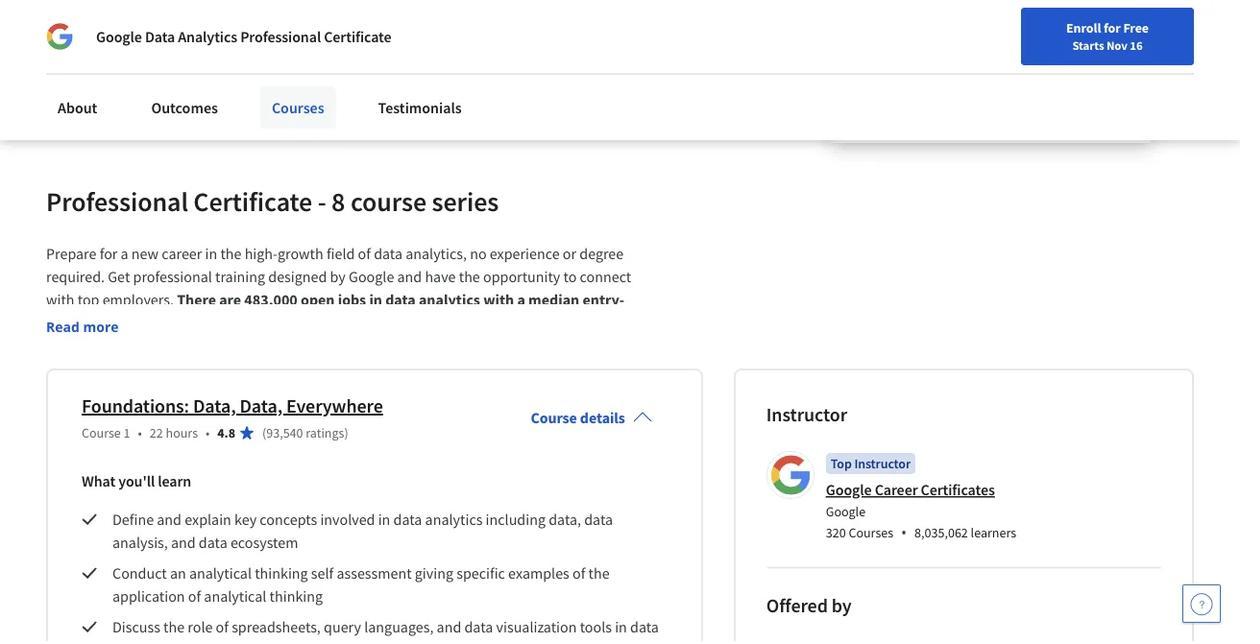 Task type: locate. For each thing, give the bounding box(es) containing it.
courses link
[[260, 86, 336, 129]]

professional up new
[[46, 186, 188, 219]]

have
[[425, 268, 456, 287]]

social
[[151, 66, 188, 85]]

1 horizontal spatial courses
[[849, 525, 893, 542]]

examples
[[508, 565, 569, 584]]

course left 1
[[82, 425, 121, 443]]

jobs
[[338, 291, 366, 310]]

and left have
[[397, 268, 422, 287]]

to
[[202, 43, 216, 62], [563, 268, 577, 287]]

a
[[121, 245, 128, 264], [517, 291, 525, 310]]

and inside prepare for a new career in the high-growth field of data analytics, no experience or degree required. get professional training designed by google and have the opportunity to connect with top employers.
[[397, 268, 422, 287]]

in right tools
[[615, 618, 627, 638]]

1 vertical spatial instructor
[[854, 456, 911, 473]]

• right 1
[[138, 425, 142, 443]]

analytical up role
[[204, 588, 266, 607]]

0 horizontal spatial with
[[46, 291, 74, 310]]

in right career
[[205, 245, 217, 264]]

1 vertical spatial courses
[[849, 525, 893, 542]]

2 with from the left
[[483, 291, 514, 310]]

testimonials link
[[367, 86, 473, 129]]

to up media
[[202, 43, 216, 62]]

field
[[327, 245, 355, 264]]

are
[[219, 291, 241, 310]]

course inside dropdown button
[[531, 409, 577, 428]]

or inside add this credential to your linkedin profile, resume, or cv share it on social media and in your performance review
[[413, 43, 427, 62]]

for inside the enroll for free starts nov 16
[[1104, 19, 1121, 37]]

read more
[[46, 319, 119, 337]]

share
[[79, 66, 116, 85]]

google data analytics professional certificate
[[96, 27, 391, 46]]

0 horizontal spatial to
[[202, 43, 216, 62]]

of right examples
[[573, 565, 585, 584]]

of inside prepare for a new career in the high-growth field of data analytics, no experience or degree required. get professional training designed by google and have the opportunity to connect with top employers.
[[358, 245, 371, 264]]

google up it
[[96, 27, 142, 46]]

0 vertical spatial to
[[202, 43, 216, 62]]

your
[[219, 43, 248, 62], [278, 66, 307, 85]]

analytics,
[[406, 245, 467, 264]]

0 horizontal spatial for
[[100, 245, 118, 264]]

courses right 320
[[849, 525, 893, 542]]

0 vertical spatial for
[[1104, 19, 1121, 37]]

certificates
[[921, 481, 995, 501]]

a down opportunity
[[517, 291, 525, 310]]

1 horizontal spatial or
[[563, 245, 576, 264]]

0 horizontal spatial certificate
[[193, 186, 312, 219]]

of right role
[[216, 618, 229, 638]]

data inside prepare for a new career in the high-growth field of data analytics, no experience or degree required. get professional training designed by google and have the opportunity to connect with top employers.
[[374, 245, 402, 264]]

0 horizontal spatial or
[[413, 43, 427, 62]]

read
[[46, 319, 80, 337]]

course
[[351, 186, 427, 219]]

outcomes
[[151, 98, 218, 117]]

a inside there are 483,000 open jobs in data analytics with a median entry- level salary of $92,000.¹
[[517, 291, 525, 310]]

no
[[470, 245, 487, 264]]

1 horizontal spatial course
[[531, 409, 577, 428]]

analytics up giving
[[425, 511, 483, 530]]

details
[[580, 409, 625, 428]]

with
[[46, 291, 74, 310], [483, 291, 514, 310]]

of right "field"
[[358, 245, 371, 264]]

the inside conduct an analytical thinking self assessment giving specific examples of the application of analytical thinking
[[588, 565, 610, 584]]

starts
[[1072, 37, 1104, 53]]

in inside define and explain key concepts involved in data analytics including data, data analysis, and data ecosystem
[[378, 511, 390, 530]]

a inside prepare for a new career in the high-growth field of data analytics, no experience or degree required. get professional training designed by google and have the opportunity to connect with top employers.
[[121, 245, 128, 264]]

in right involved on the left of the page
[[378, 511, 390, 530]]

1 horizontal spatial certificate
[[324, 27, 391, 46]]

0 horizontal spatial your
[[219, 43, 248, 62]]

0 horizontal spatial course
[[82, 425, 121, 443]]

the down 'no'
[[459, 268, 480, 287]]

0 horizontal spatial data,
[[193, 395, 236, 419]]

1 horizontal spatial by
[[832, 594, 852, 618]]

data right the data, in the bottom left of the page
[[584, 511, 613, 530]]

1 horizontal spatial •
[[206, 425, 210, 443]]

93,540
[[266, 425, 303, 443]]

analytics down have
[[419, 291, 480, 310]]

and right media
[[235, 66, 259, 85]]

• left 8,035,062
[[901, 523, 907, 543]]

degree
[[579, 245, 624, 264]]

data down the "specific"
[[464, 618, 493, 638]]

0 vertical spatial a
[[121, 245, 128, 264]]

0 horizontal spatial •
[[138, 425, 142, 443]]

and inside add this credential to your linkedin profile, resume, or cv share it on social media and in your performance review
[[235, 66, 259, 85]]

certificate up high- in the left top of the page
[[193, 186, 312, 219]]

instructor inside top instructor google career certificates google 320 courses • 8,035,062 learners
[[854, 456, 911, 473]]

and
[[235, 66, 259, 85], [397, 268, 422, 287], [157, 511, 182, 530], [171, 534, 196, 553], [437, 618, 461, 638]]

hours
[[166, 425, 198, 443]]

analytical right an
[[189, 565, 252, 584]]

of down employers.
[[126, 314, 140, 333]]

conduct an analytical thinking self assessment giving specific examples of the application of analytical thinking
[[112, 565, 613, 607]]

data inside there are 483,000 open jobs in data analytics with a median entry- level salary of $92,000.¹
[[385, 291, 416, 310]]

( 93,540 ratings )
[[262, 425, 348, 443]]

involved
[[320, 511, 375, 530]]

data right jobs
[[385, 291, 416, 310]]

cv
[[430, 43, 446, 62]]

analytics inside discuss the role of spreadsheets, query languages, and data visualization tools in data analytics
[[112, 641, 170, 643]]

or left the 'cv'
[[413, 43, 427, 62]]

to up median
[[563, 268, 577, 287]]

professional
[[133, 268, 212, 287]]

for
[[1104, 19, 1121, 37], [100, 245, 118, 264]]

self
[[311, 565, 334, 584]]

thinking down ecosystem
[[255, 565, 308, 584]]

thinking
[[255, 565, 308, 584], [270, 588, 323, 607]]

professional right the analytics
[[240, 27, 321, 46]]

top instructor google career certificates google 320 courses • 8,035,062 learners
[[826, 456, 1016, 543]]

with up level
[[46, 291, 74, 310]]

2 horizontal spatial •
[[901, 523, 907, 543]]

your up media
[[219, 43, 248, 62]]

a left new
[[121, 245, 128, 264]]

1 with from the left
[[46, 291, 74, 310]]

or inside prepare for a new career in the high-growth field of data analytics, no experience or degree required. get professional training designed by google and have the opportunity to connect with top employers.
[[563, 245, 576, 264]]

review
[[396, 66, 438, 85]]

for up get
[[100, 245, 118, 264]]

in down linkedin
[[262, 66, 275, 85]]

0 vertical spatial by
[[330, 268, 346, 287]]

0 horizontal spatial instructor
[[766, 404, 847, 428]]

1 horizontal spatial to
[[563, 268, 577, 287]]

course details button
[[515, 382, 667, 455]]

data right "field"
[[374, 245, 402, 264]]

or left degree
[[563, 245, 576, 264]]

salary
[[82, 314, 123, 333]]

in inside add this credential to your linkedin profile, resume, or cv share it on social media and in your performance review
[[262, 66, 275, 85]]

instructor up top
[[766, 404, 847, 428]]

designed
[[268, 268, 327, 287]]

0 vertical spatial analytics
[[419, 291, 480, 310]]

0 horizontal spatial by
[[330, 268, 346, 287]]

courses
[[272, 98, 324, 117], [849, 525, 893, 542]]

define and explain key concepts involved in data analytics including data, data analysis, and data ecosystem
[[112, 511, 616, 553]]

1
[[124, 425, 130, 443]]

open
[[301, 291, 335, 310]]

1 vertical spatial to
[[563, 268, 577, 287]]

linkedin
[[251, 43, 306, 62]]

resume,
[[358, 43, 410, 62]]

menu item
[[888, 19, 1012, 82]]

the up tools
[[588, 565, 610, 584]]

google up 320
[[826, 504, 866, 521]]

query
[[324, 618, 361, 638]]

for up nov
[[1104, 19, 1121, 37]]

of
[[358, 245, 371, 264], [126, 314, 140, 333], [573, 565, 585, 584], [188, 588, 201, 607], [216, 618, 229, 638]]

professional
[[240, 27, 321, 46], [46, 186, 188, 219]]

free
[[1123, 19, 1149, 37]]

and right languages,
[[437, 618, 461, 638]]

certificate up performance
[[324, 27, 391, 46]]

0 vertical spatial courses
[[272, 98, 324, 117]]

course 1 • 22 hours •
[[82, 425, 210, 443]]

courses down add this credential to your linkedin profile, resume, or cv share it on social media and in your performance review
[[272, 98, 324, 117]]

(
[[262, 425, 266, 443]]

google
[[96, 27, 142, 46], [349, 268, 394, 287], [826, 481, 872, 501], [826, 504, 866, 521]]

1 horizontal spatial a
[[517, 291, 525, 310]]

• left '4.8'
[[206, 425, 210, 443]]

google down top
[[826, 481, 872, 501]]

1 horizontal spatial with
[[483, 291, 514, 310]]

1 horizontal spatial data,
[[240, 395, 282, 419]]

None search field
[[258, 12, 451, 50]]

for inside prepare for a new career in the high-growth field of data analytics, no experience or degree required. get professional training designed by google and have the opportunity to connect with top employers.
[[100, 245, 118, 264]]

1 horizontal spatial for
[[1104, 19, 1121, 37]]

more
[[83, 319, 119, 337]]

1 vertical spatial your
[[278, 66, 307, 85]]

0 vertical spatial certificate
[[324, 27, 391, 46]]

data, up (
[[240, 395, 282, 419]]

1 vertical spatial certificate
[[193, 186, 312, 219]]

this
[[107, 43, 131, 62]]

•
[[138, 425, 142, 443], [206, 425, 210, 443], [901, 523, 907, 543]]

1 horizontal spatial instructor
[[854, 456, 911, 473]]

explain
[[185, 511, 231, 530]]

data right tools
[[630, 618, 659, 638]]

1 vertical spatial analytics
[[425, 511, 483, 530]]

instructor up career
[[854, 456, 911, 473]]

career
[[162, 245, 202, 264]]

role
[[188, 618, 213, 638]]

of up role
[[188, 588, 201, 607]]

2 vertical spatial analytics
[[112, 641, 170, 643]]

1 vertical spatial for
[[100, 245, 118, 264]]

new
[[131, 245, 159, 264]]

0 horizontal spatial a
[[121, 245, 128, 264]]

foundations: data, data, everywhere link
[[82, 395, 383, 419]]

1 vertical spatial or
[[563, 245, 576, 264]]

discuss
[[112, 618, 160, 638]]

your down linkedin
[[278, 66, 307, 85]]

google up jobs
[[349, 268, 394, 287]]

google image
[[46, 23, 73, 50]]

0 horizontal spatial professional
[[46, 186, 188, 219]]

ratings
[[306, 425, 344, 443]]

in right jobs
[[369, 291, 382, 310]]

analytics down discuss
[[112, 641, 170, 643]]

coursera image
[[15, 16, 137, 46]]

performance
[[310, 66, 393, 85]]

0 vertical spatial your
[[219, 43, 248, 62]]

data, up '4.8'
[[193, 395, 236, 419]]

tools
[[580, 618, 612, 638]]

google inside prepare for a new career in the high-growth field of data analytics, no experience or degree required. get professional training designed by google and have the opportunity to connect with top employers.
[[349, 268, 394, 287]]

with down opportunity
[[483, 291, 514, 310]]

course left 'details'
[[531, 409, 577, 428]]

key
[[234, 511, 257, 530]]

1 horizontal spatial professional
[[240, 27, 321, 46]]

1 data, from the left
[[193, 395, 236, 419]]

opportunity
[[483, 268, 560, 287]]

by down "field"
[[330, 268, 346, 287]]

about
[[58, 98, 97, 117]]

read more button
[[46, 318, 119, 338]]

thinking down self
[[270, 588, 323, 607]]

course
[[531, 409, 577, 428], [82, 425, 121, 443]]

1 vertical spatial a
[[517, 291, 525, 310]]

courses inside 'link'
[[272, 98, 324, 117]]

0 horizontal spatial courses
[[272, 98, 324, 117]]

coursera career certificate image
[[831, 0, 1151, 143]]

by right offered
[[832, 594, 852, 618]]

0 vertical spatial or
[[413, 43, 427, 62]]

the left role
[[163, 618, 185, 638]]

0 vertical spatial instructor
[[766, 404, 847, 428]]

nov
[[1107, 37, 1128, 53]]

0 vertical spatial analytical
[[189, 565, 252, 584]]

career
[[875, 481, 918, 501]]

application
[[112, 588, 185, 607]]

by inside prepare for a new career in the high-growth field of data analytics, no experience or degree required. get professional training designed by google and have the opportunity to connect with top employers.
[[330, 268, 346, 287]]

course for course 1 • 22 hours •
[[82, 425, 121, 443]]

and up an
[[171, 534, 196, 553]]



Task type: vqa. For each thing, say whether or not it's contained in the screenshot.
Business
no



Task type: describe. For each thing, give the bounding box(es) containing it.
0 vertical spatial professional
[[240, 27, 321, 46]]

)
[[344, 425, 348, 443]]

the inside discuss the role of spreadsheets, query languages, and data visualization tools in data analytics
[[163, 618, 185, 638]]

get
[[108, 268, 130, 287]]

in inside discuss the role of spreadsheets, query languages, and data visualization tools in data analytics
[[615, 618, 627, 638]]

8,035,062
[[915, 525, 968, 542]]

analytics inside define and explain key concepts involved in data analytics including data, data analysis, and data ecosystem
[[425, 511, 483, 530]]

including
[[486, 511, 546, 530]]

4.8
[[217, 425, 235, 443]]

for for prepare
[[100, 245, 118, 264]]

there are 483,000 open jobs in data analytics with a median entry- level salary of $92,000.¹
[[46, 291, 625, 333]]

with inside there are 483,000 open jobs in data analytics with a median entry- level salary of $92,000.¹
[[483, 291, 514, 310]]

required.
[[46, 268, 105, 287]]

learners
[[971, 525, 1016, 542]]

help center image
[[1190, 593, 1213, 616]]

profile,
[[309, 43, 355, 62]]

employers.
[[102, 291, 174, 310]]

the up training
[[220, 245, 242, 264]]

you'll
[[118, 472, 155, 492]]

0 vertical spatial thinking
[[255, 565, 308, 584]]

connect
[[580, 268, 631, 287]]

course details
[[531, 409, 625, 428]]

professional certificate - 8 course series
[[46, 186, 499, 219]]

1 vertical spatial thinking
[[270, 588, 323, 607]]

and inside discuss the role of spreadsheets, query languages, and data visualization tools in data analytics
[[437, 618, 461, 638]]

data,
[[549, 511, 581, 530]]

add
[[79, 43, 104, 62]]

of inside there are 483,000 open jobs in data analytics with a median entry- level salary of $92,000.¹
[[126, 314, 140, 333]]

1 vertical spatial analytical
[[204, 588, 266, 607]]

high-
[[245, 245, 278, 264]]

giving
[[415, 565, 453, 584]]

google career certificates link
[[826, 481, 995, 501]]

22
[[150, 425, 163, 443]]

2 data, from the left
[[240, 395, 282, 419]]

16
[[1130, 37, 1143, 53]]

entry-
[[583, 291, 625, 310]]

assessment
[[337, 565, 412, 584]]

in inside there are 483,000 open jobs in data analytics with a median entry- level salary of $92,000.¹
[[369, 291, 382, 310]]

analysis,
[[112, 534, 168, 553]]

it
[[119, 66, 128, 85]]

with inside prepare for a new career in the high-growth field of data analytics, no experience or degree required. get professional training designed by google and have the opportunity to connect with top employers.
[[46, 291, 74, 310]]

to inside add this credential to your linkedin profile, resume, or cv share it on social media and in your performance review
[[202, 43, 216, 62]]

discuss the role of spreadsheets, query languages, and data visualization tools in data analytics
[[112, 618, 662, 643]]

course for course details
[[531, 409, 577, 428]]

google career certificates image
[[769, 455, 811, 497]]

what you'll learn
[[82, 472, 191, 492]]

add this credential to your linkedin profile, resume, or cv share it on social media and in your performance review
[[79, 43, 446, 85]]

foundations:
[[82, 395, 189, 419]]

growth
[[278, 245, 323, 264]]

languages,
[[364, 618, 434, 638]]

320
[[826, 525, 846, 542]]

1 horizontal spatial your
[[278, 66, 307, 85]]

what
[[82, 472, 115, 492]]

training
[[215, 268, 265, 287]]

offered
[[766, 594, 828, 618]]

• inside top instructor google career certificates google 320 courses • 8,035,062 learners
[[901, 523, 907, 543]]

define
[[112, 511, 154, 530]]

concepts
[[260, 511, 317, 530]]

top
[[831, 456, 852, 473]]

on
[[131, 66, 148, 85]]

an
[[170, 565, 186, 584]]

learn
[[158, 472, 191, 492]]

and right define at bottom left
[[157, 511, 182, 530]]

prepare for a new career in the high-growth field of data analytics, no experience or degree required. get professional training designed by google and have the opportunity to connect with top employers.
[[46, 245, 634, 310]]

of inside discuss the role of spreadsheets, query languages, and data visualization tools in data analytics
[[216, 618, 229, 638]]

everywhere
[[286, 395, 383, 419]]

analytics
[[178, 27, 237, 46]]

media
[[191, 66, 232, 85]]

top
[[78, 291, 99, 310]]

$92,000.¹
[[143, 314, 207, 333]]

foundations: data, data, everywhere
[[82, 395, 383, 419]]

data up giving
[[393, 511, 422, 530]]

ecosystem
[[230, 534, 298, 553]]

median
[[528, 291, 579, 310]]

in inside prepare for a new career in the high-growth field of data analytics, no experience or degree required. get professional training designed by google and have the opportunity to connect with top employers.
[[205, 245, 217, 264]]

to inside prepare for a new career in the high-growth field of data analytics, no experience or degree required. get professional training designed by google and have the opportunity to connect with top employers.
[[563, 268, 577, 287]]

offered by
[[766, 594, 852, 618]]

series
[[432, 186, 499, 219]]

analytics inside there are 483,000 open jobs in data analytics with a median entry- level salary of $92,000.¹
[[419, 291, 480, 310]]

data
[[145, 27, 175, 46]]

level
[[46, 314, 79, 333]]

specific
[[457, 565, 505, 584]]

1 vertical spatial by
[[832, 594, 852, 618]]

483,000
[[244, 291, 298, 310]]

courses inside top instructor google career certificates google 320 courses • 8,035,062 learners
[[849, 525, 893, 542]]

for for enroll
[[1104, 19, 1121, 37]]

enroll
[[1066, 19, 1101, 37]]

there
[[177, 291, 216, 310]]

data down explain
[[199, 534, 227, 553]]

credential
[[134, 43, 199, 62]]

1 vertical spatial professional
[[46, 186, 188, 219]]



